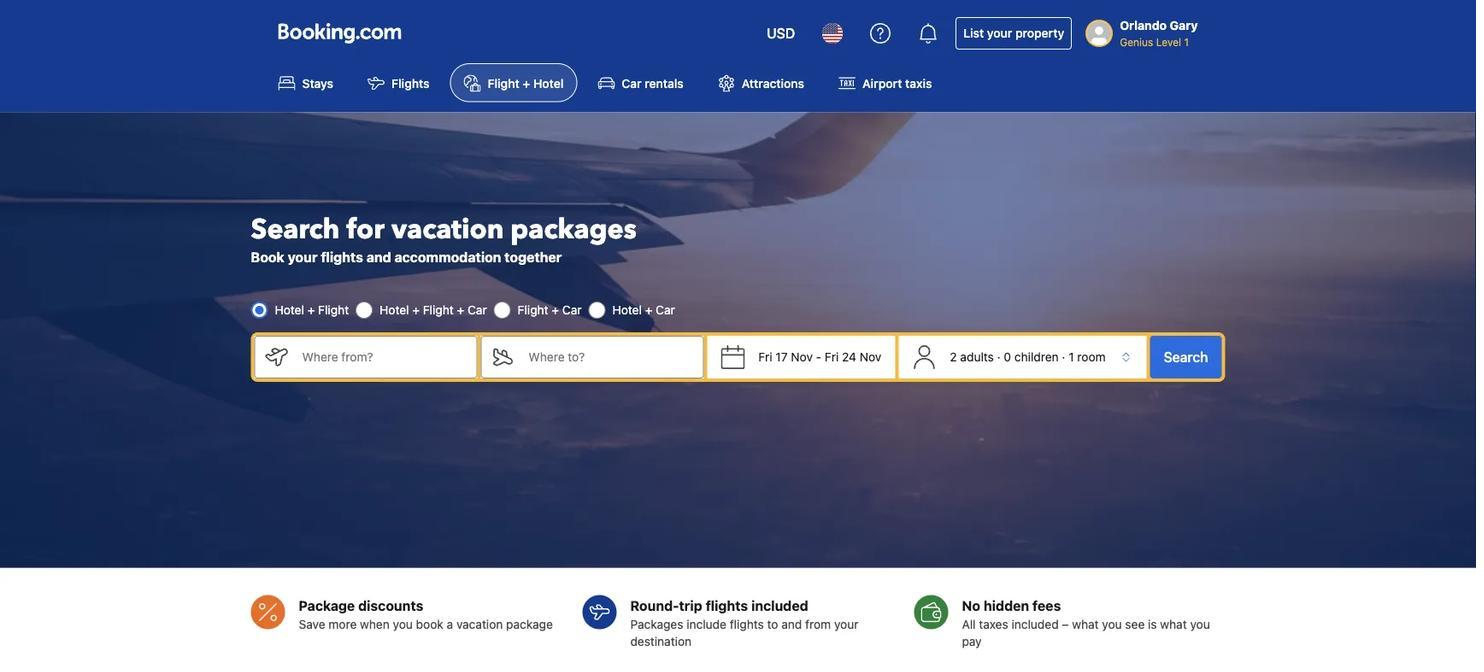 Task type: describe. For each thing, give the bounding box(es) containing it.
property
[[1016, 26, 1065, 40]]

usd
[[767, 25, 795, 41]]

book
[[251, 249, 285, 265]]

hotel + flight
[[275, 303, 349, 317]]

17
[[776, 350, 788, 364]]

list
[[964, 26, 984, 40]]

accommodation
[[395, 249, 501, 265]]

airport
[[863, 76, 902, 90]]

hidden
[[984, 598, 1029, 614]]

destination
[[630, 634, 692, 649]]

+ for flight + car
[[552, 303, 559, 317]]

2 nov from the left
[[860, 350, 882, 364]]

taxis
[[905, 76, 932, 90]]

and inside search for vacation packages book your flights and accommodation together
[[367, 249, 391, 265]]

no hidden fees all taxes included – what you see is what you pay
[[962, 598, 1210, 649]]

fees
[[1033, 598, 1061, 614]]

flights link
[[354, 63, 443, 102]]

and inside round-trip flights included packages include flights to and from your destination
[[782, 617, 802, 631]]

your inside round-trip flights included packages include flights to and from your destination
[[834, 617, 859, 631]]

taxes
[[979, 617, 1009, 631]]

your inside "list your property" link
[[987, 26, 1012, 40]]

24
[[842, 350, 857, 364]]

Where from? field
[[289, 336, 477, 379]]

2 · from the left
[[1062, 350, 1066, 364]]

a
[[447, 617, 453, 631]]

no
[[962, 598, 981, 614]]

usd button
[[757, 13, 805, 54]]

gary
[[1170, 18, 1198, 32]]

see
[[1125, 617, 1145, 631]]

search for search
[[1164, 349, 1208, 365]]

+ for hotel + flight + car
[[412, 303, 420, 317]]

package discounts save more when you book a vacation package
[[299, 598, 553, 631]]

orlando gary genius level 1
[[1120, 18, 1198, 48]]

you inside package discounts save more when you book a vacation package
[[393, 617, 413, 631]]

included inside round-trip flights included packages include flights to and from your destination
[[751, 598, 809, 614]]

+ for flight + hotel
[[523, 76, 530, 90]]

stays
[[302, 76, 333, 90]]

packages
[[630, 617, 683, 631]]

orlando
[[1120, 18, 1167, 32]]

airport taxis
[[863, 76, 932, 90]]

2 adults · 0 children · 1 room
[[950, 350, 1106, 364]]

flight + hotel link
[[450, 63, 577, 102]]

search button
[[1150, 336, 1222, 379]]

car rentals link
[[584, 63, 697, 102]]

included inside no hidden fees all taxes included – what you see is what you pay
[[1012, 617, 1059, 631]]

+ for hotel + car
[[645, 303, 653, 317]]

room
[[1077, 350, 1106, 364]]

1 nov from the left
[[791, 350, 813, 364]]

vacation inside search for vacation packages book your flights and accommodation together
[[391, 211, 504, 248]]

list your property link
[[956, 17, 1072, 50]]

save
[[299, 617, 325, 631]]

rentals
[[645, 76, 684, 90]]

flights for trip
[[730, 617, 764, 631]]

flights
[[392, 76, 430, 90]]

1 vertical spatial 1
[[1069, 350, 1074, 364]]

vacation inside package discounts save more when you book a vacation package
[[456, 617, 503, 631]]

1 vertical spatial flights
[[706, 598, 748, 614]]

1 fri from the left
[[759, 350, 773, 364]]

hotel for hotel + flight + car
[[380, 303, 409, 317]]

3 you from the left
[[1190, 617, 1210, 631]]

airport taxis link
[[825, 63, 946, 102]]

include
[[687, 617, 727, 631]]



Task type: vqa. For each thing, say whether or not it's contained in the screenshot.


Task type: locate. For each thing, give the bounding box(es) containing it.
· right children
[[1062, 350, 1066, 364]]

1 inside orlando gary genius level 1
[[1184, 36, 1189, 48]]

· left 0
[[997, 350, 1001, 364]]

0 vertical spatial 1
[[1184, 36, 1189, 48]]

round-trip flights included packages include flights to and from your destination
[[630, 598, 859, 649]]

and down for
[[367, 249, 391, 265]]

fri right -
[[825, 350, 839, 364]]

vacation
[[391, 211, 504, 248], [456, 617, 503, 631]]

0 vertical spatial your
[[987, 26, 1012, 40]]

and right 'to'
[[782, 617, 802, 631]]

and
[[367, 249, 391, 265], [782, 617, 802, 631]]

1 down "gary"
[[1184, 36, 1189, 48]]

+
[[523, 76, 530, 90], [308, 303, 315, 317], [412, 303, 420, 317], [457, 303, 464, 317], [552, 303, 559, 317], [645, 303, 653, 317]]

flights up include
[[706, 598, 748, 614]]

1 horizontal spatial what
[[1160, 617, 1187, 631]]

to
[[767, 617, 778, 631]]

flight
[[488, 76, 520, 90], [318, 303, 349, 317], [423, 303, 454, 317], [518, 303, 549, 317]]

1 horizontal spatial ·
[[1062, 350, 1066, 364]]

0 vertical spatial included
[[751, 598, 809, 614]]

0 vertical spatial search
[[251, 211, 340, 248]]

attractions link
[[704, 63, 818, 102]]

your inside search for vacation packages book your flights and accommodation together
[[288, 249, 318, 265]]

book
[[416, 617, 444, 631]]

for
[[347, 211, 385, 248]]

0 horizontal spatial fri
[[759, 350, 773, 364]]

flight + hotel
[[488, 76, 564, 90]]

you left the see
[[1102, 617, 1122, 631]]

0 horizontal spatial and
[[367, 249, 391, 265]]

what right –
[[1072, 617, 1099, 631]]

adults
[[960, 350, 994, 364]]

1 horizontal spatial you
[[1102, 617, 1122, 631]]

stays link
[[265, 63, 347, 102]]

your right from
[[834, 617, 859, 631]]

2
[[950, 350, 957, 364]]

nov left -
[[791, 350, 813, 364]]

hotel + flight + car
[[380, 303, 487, 317]]

what right is
[[1160, 617, 1187, 631]]

level
[[1156, 36, 1182, 48]]

nov
[[791, 350, 813, 364], [860, 350, 882, 364]]

-
[[816, 350, 822, 364]]

packages
[[511, 211, 637, 248]]

you
[[393, 617, 413, 631], [1102, 617, 1122, 631], [1190, 617, 1210, 631]]

package
[[299, 598, 355, 614]]

discounts
[[358, 598, 423, 614]]

what
[[1072, 617, 1099, 631], [1160, 617, 1187, 631]]

car
[[622, 76, 642, 90], [468, 303, 487, 317], [562, 303, 582, 317], [656, 303, 675, 317]]

genius
[[1120, 36, 1153, 48]]

you right is
[[1190, 617, 1210, 631]]

Where to? field
[[515, 336, 704, 379]]

1 vertical spatial vacation
[[456, 617, 503, 631]]

0 horizontal spatial search
[[251, 211, 340, 248]]

1 horizontal spatial and
[[782, 617, 802, 631]]

0 horizontal spatial what
[[1072, 617, 1099, 631]]

0 horizontal spatial you
[[393, 617, 413, 631]]

1 vertical spatial search
[[1164, 349, 1208, 365]]

2 what from the left
[[1160, 617, 1187, 631]]

fri left 17
[[759, 350, 773, 364]]

2 horizontal spatial you
[[1190, 617, 1210, 631]]

fri 17 nov - fri 24 nov
[[759, 350, 882, 364]]

0 horizontal spatial ·
[[997, 350, 1001, 364]]

hotel + car
[[613, 303, 675, 317]]

fri
[[759, 350, 773, 364], [825, 350, 839, 364]]

all
[[962, 617, 976, 631]]

flights for for
[[321, 249, 363, 265]]

your right list
[[987, 26, 1012, 40]]

flight + car
[[518, 303, 582, 317]]

2 horizontal spatial your
[[987, 26, 1012, 40]]

hotel
[[533, 76, 564, 90], [275, 303, 304, 317], [380, 303, 409, 317], [613, 303, 642, 317]]

included
[[751, 598, 809, 614], [1012, 617, 1059, 631]]

0 horizontal spatial your
[[288, 249, 318, 265]]

·
[[997, 350, 1001, 364], [1062, 350, 1066, 364]]

1 horizontal spatial included
[[1012, 617, 1059, 631]]

0 horizontal spatial included
[[751, 598, 809, 614]]

pay
[[962, 634, 982, 649]]

flights left 'to'
[[730, 617, 764, 631]]

search
[[251, 211, 340, 248], [1164, 349, 1208, 365]]

vacation right a
[[456, 617, 503, 631]]

nov right 24
[[860, 350, 882, 364]]

1 vertical spatial and
[[782, 617, 802, 631]]

1 vertical spatial included
[[1012, 617, 1059, 631]]

package
[[506, 617, 553, 631]]

flights inside search for vacation packages book your flights and accommodation together
[[321, 249, 363, 265]]

1 left room
[[1069, 350, 1074, 364]]

search for vacation packages book your flights and accommodation together
[[251, 211, 637, 265]]

hotel for hotel + car
[[613, 303, 642, 317]]

booking.com online hotel reservations image
[[278, 23, 401, 44]]

children
[[1015, 350, 1059, 364]]

from
[[805, 617, 831, 631]]

more
[[329, 617, 357, 631]]

list your property
[[964, 26, 1065, 40]]

round-
[[630, 598, 679, 614]]

2 vertical spatial your
[[834, 617, 859, 631]]

0 vertical spatial vacation
[[391, 211, 504, 248]]

your right book
[[288, 249, 318, 265]]

hotel for hotel + flight
[[275, 303, 304, 317]]

0 vertical spatial and
[[367, 249, 391, 265]]

+ inside flight + hotel link
[[523, 76, 530, 90]]

1 what from the left
[[1072, 617, 1099, 631]]

when
[[360, 617, 390, 631]]

1 · from the left
[[997, 350, 1001, 364]]

1 vertical spatial your
[[288, 249, 318, 265]]

1 horizontal spatial your
[[834, 617, 859, 631]]

1 horizontal spatial nov
[[860, 350, 882, 364]]

0 horizontal spatial nov
[[791, 350, 813, 364]]

search inside "button"
[[1164, 349, 1208, 365]]

2 fri from the left
[[825, 350, 839, 364]]

flights
[[321, 249, 363, 265], [706, 598, 748, 614], [730, 617, 764, 631]]

1 horizontal spatial 1
[[1184, 36, 1189, 48]]

1 horizontal spatial search
[[1164, 349, 1208, 365]]

1 you from the left
[[393, 617, 413, 631]]

–
[[1062, 617, 1069, 631]]

your
[[987, 26, 1012, 40], [288, 249, 318, 265], [834, 617, 859, 631]]

flights down for
[[321, 249, 363, 265]]

2 you from the left
[[1102, 617, 1122, 631]]

search inside search for vacation packages book your flights and accommodation together
[[251, 211, 340, 248]]

2 vertical spatial flights
[[730, 617, 764, 631]]

0
[[1004, 350, 1011, 364]]

search for search for vacation packages book your flights and accommodation together
[[251, 211, 340, 248]]

you down 'discounts' on the left bottom of page
[[393, 617, 413, 631]]

+ for hotel + flight
[[308, 303, 315, 317]]

vacation up accommodation
[[391, 211, 504, 248]]

trip
[[679, 598, 702, 614]]

is
[[1148, 617, 1157, 631]]

included up 'to'
[[751, 598, 809, 614]]

car rentals
[[622, 76, 684, 90]]

0 horizontal spatial 1
[[1069, 350, 1074, 364]]

together
[[505, 249, 562, 265]]

1
[[1184, 36, 1189, 48], [1069, 350, 1074, 364]]

included down 'fees'
[[1012, 617, 1059, 631]]

0 vertical spatial flights
[[321, 249, 363, 265]]

1 horizontal spatial fri
[[825, 350, 839, 364]]

attractions
[[742, 76, 805, 90]]



